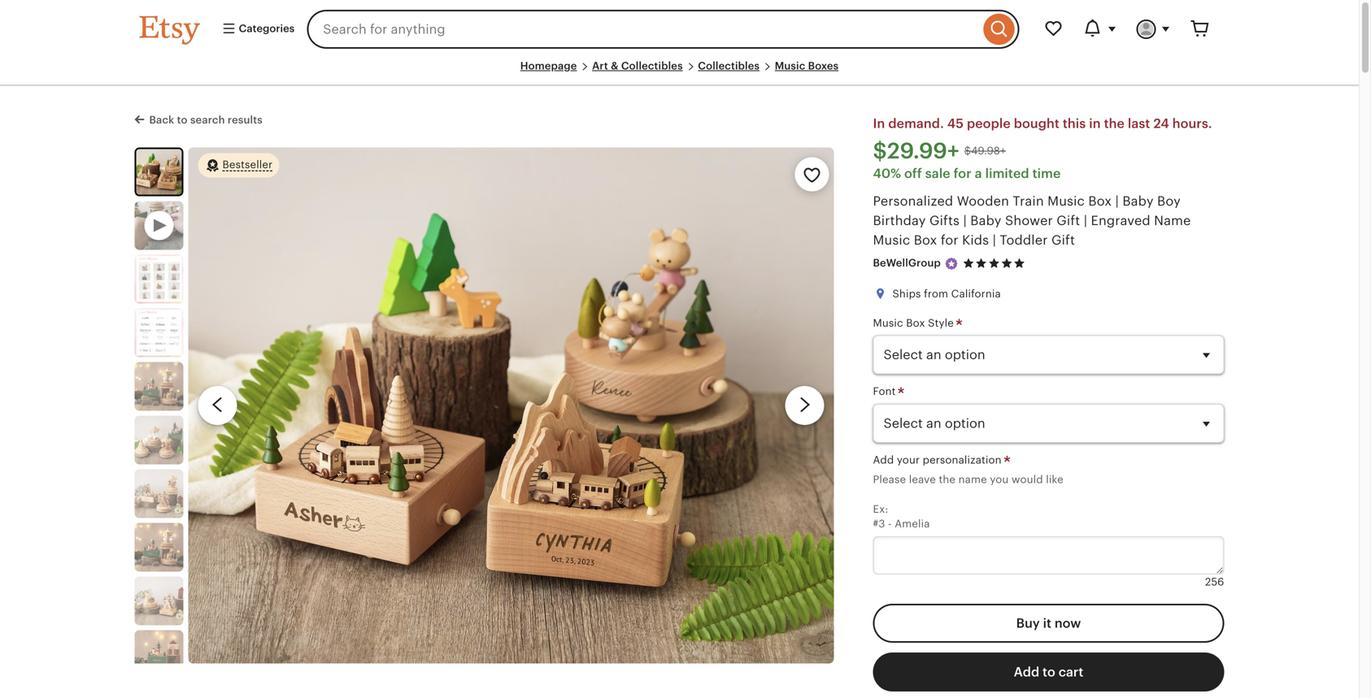Task type: describe. For each thing, give the bounding box(es) containing it.
categories
[[236, 22, 295, 34]]

0 vertical spatial for
[[954, 166, 972, 181]]

1 vertical spatial baby
[[971, 213, 1002, 228]]

$29.99+ $49.98+
[[873, 138, 1006, 164]]

music down birthday
[[873, 233, 910, 248]]

font
[[873, 386, 899, 398]]

$49.98+
[[965, 145, 1006, 157]]

shower
[[1005, 213, 1053, 228]]

it
[[1043, 617, 1052, 631]]

gifts
[[930, 213, 960, 228]]

to for back
[[177, 114, 188, 126]]

personalized wooden train music box baby boy birthday gifts image 7 image
[[135, 523, 183, 572]]

personalized
[[873, 194, 954, 208]]

music down ships
[[873, 317, 903, 329]]

personalized wooden train music box baby boy birthday gifts image 5 image
[[135, 416, 183, 465]]

bestseller button
[[198, 152, 279, 178]]

demand.
[[889, 116, 944, 131]]

in demand. 45 people bought this in the last 24 hours.
[[873, 116, 1213, 131]]

0 horizontal spatial personalized wooden train music box baby boy birthday gifts image 1 image
[[136, 149, 182, 195]]

1 vertical spatial the
[[939, 474, 956, 486]]

1 horizontal spatial baby
[[1123, 194, 1154, 208]]

buy
[[1016, 617, 1040, 631]]

buy it now
[[1016, 617, 1081, 631]]

toddler
[[1000, 233, 1048, 248]]

bestseller
[[222, 158, 273, 171]]

bewellgroup
[[873, 257, 941, 269]]

0 vertical spatial gift
[[1057, 213, 1080, 228]]

add to cart button
[[873, 653, 1225, 692]]

back to search results
[[149, 114, 263, 126]]

sale
[[925, 166, 951, 181]]

birthday
[[873, 213, 926, 228]]

music down time
[[1048, 194, 1085, 208]]

please
[[873, 474, 906, 486]]

categories banner
[[110, 0, 1249, 59]]

results
[[228, 114, 263, 126]]

1 collectibles from the left
[[621, 60, 683, 72]]

40%
[[873, 166, 901, 181]]

art
[[592, 60, 608, 72]]

limited
[[986, 166, 1029, 181]]

homepage link
[[520, 60, 577, 72]]

bought
[[1014, 116, 1060, 131]]

| right kids
[[993, 233, 996, 248]]

would
[[1012, 474, 1043, 486]]

bewellgroup link
[[873, 257, 941, 269]]

music boxes link
[[775, 60, 839, 72]]

in
[[1089, 116, 1101, 131]]

music box style
[[873, 317, 957, 329]]

your
[[897, 454, 920, 466]]

personalized wooden train music box baby boy birthday gifts image 9 image
[[135, 631, 183, 679]]

people
[[967, 116, 1011, 131]]

add to cart
[[1014, 666, 1084, 680]]

1 horizontal spatial the
[[1104, 116, 1125, 131]]

in
[[873, 116, 885, 131]]

1 vertical spatial gift
[[1052, 233, 1075, 248]]

24
[[1154, 116, 1170, 131]]

engraved
[[1091, 213, 1151, 228]]

none search field inside the categories banner
[[307, 10, 1020, 49]]

collectibles link
[[698, 60, 760, 72]]

personalized wooden train music box baby boy birthday gifts image 2 image
[[135, 255, 183, 304]]

last
[[1128, 116, 1151, 131]]

45
[[947, 116, 964, 131]]

amelia
[[895, 518, 930, 530]]

2 vertical spatial box
[[906, 317, 925, 329]]

buy it now button
[[873, 605, 1225, 644]]

0 vertical spatial box
[[1089, 194, 1112, 208]]

from
[[924, 288, 949, 300]]

music boxes
[[775, 60, 839, 72]]

personalized wooden train music box baby boy birthday gifts image 8 image
[[135, 577, 183, 626]]

search
[[190, 114, 225, 126]]



Task type: vqa. For each thing, say whether or not it's contained in the screenshot.
Home Favorites
no



Task type: locate. For each thing, give the bounding box(es) containing it.
-
[[888, 518, 892, 530]]

to
[[177, 114, 188, 126], [1043, 666, 1056, 680]]

1 vertical spatial box
[[914, 233, 937, 248]]

cart
[[1059, 666, 1084, 680]]

for left the a
[[954, 166, 972, 181]]

for
[[954, 166, 972, 181], [941, 233, 959, 248]]

california
[[951, 288, 1001, 300]]

gift
[[1057, 213, 1080, 228], [1052, 233, 1075, 248]]

personalization
[[923, 454, 1002, 466]]

for down gifts
[[941, 233, 959, 248]]

2 collectibles from the left
[[698, 60, 760, 72]]

1 horizontal spatial to
[[1043, 666, 1056, 680]]

personalized wooden train music box baby boy birthday gifts image 6 image
[[135, 470, 183, 518]]

| right gifts
[[963, 213, 967, 228]]

gift right shower
[[1057, 213, 1080, 228]]

to for add
[[1043, 666, 1056, 680]]

0 horizontal spatial the
[[939, 474, 956, 486]]

music left "boxes"
[[775, 60, 806, 72]]

to left cart
[[1043, 666, 1056, 680]]

kids
[[962, 233, 989, 248]]

$29.99+
[[873, 138, 960, 164]]

box
[[1089, 194, 1112, 208], [914, 233, 937, 248], [906, 317, 925, 329]]

1 horizontal spatial add
[[1014, 666, 1040, 680]]

menu bar containing homepage
[[139, 59, 1220, 86]]

add inside button
[[1014, 666, 1040, 680]]

Add your personalization text field
[[873, 537, 1225, 575]]

star_seller image
[[944, 256, 959, 271]]

to inside button
[[1043, 666, 1056, 680]]

like
[[1046, 474, 1064, 486]]

1 horizontal spatial personalized wooden train music box baby boy birthday gifts image 1 image
[[188, 148, 834, 664]]

ships
[[893, 288, 921, 300]]

add for add to cart
[[1014, 666, 1040, 680]]

Search for anything text field
[[307, 10, 980, 49]]

name
[[1154, 213, 1191, 228]]

collectibles right & on the top of the page
[[621, 60, 683, 72]]

now
[[1055, 617, 1081, 631]]

256
[[1205, 576, 1225, 589]]

boy
[[1158, 194, 1181, 208]]

ships from california
[[893, 288, 1001, 300]]

the
[[1104, 116, 1125, 131], [939, 474, 956, 486]]

hours.
[[1173, 116, 1213, 131]]

back
[[149, 114, 174, 126]]

personalized wooden train music box baby boy birthday gifts image 1 image
[[188, 148, 834, 664], [136, 149, 182, 195]]

gift down shower
[[1052, 233, 1075, 248]]

None search field
[[307, 10, 1020, 49]]

add your personalization
[[873, 454, 1005, 466]]

name
[[959, 474, 987, 486]]

personalized wooden train music box | baby boy birthday gifts | baby shower gift | engraved name music box for kids | toddler gift
[[873, 194, 1191, 248]]

add up please
[[873, 454, 894, 466]]

40% off sale for a limited time
[[873, 166, 1061, 181]]

menu bar
[[139, 59, 1220, 86]]

to right back at top left
[[177, 114, 188, 126]]

back to search results link
[[135, 111, 263, 128]]

collectibles
[[621, 60, 683, 72], [698, 60, 760, 72]]

leave
[[909, 474, 936, 486]]

ex:
[[873, 503, 889, 516]]

this
[[1063, 116, 1086, 131]]

0 vertical spatial add
[[873, 454, 894, 466]]

0 vertical spatial baby
[[1123, 194, 1154, 208]]

personalized wooden train music box baby boy birthday gifts image 4 image
[[135, 362, 183, 411]]

music inside menu bar
[[775, 60, 806, 72]]

1 horizontal spatial collectibles
[[698, 60, 760, 72]]

please leave the name you would like
[[873, 474, 1064, 486]]

0 horizontal spatial to
[[177, 114, 188, 126]]

for inside personalized wooden train music box | baby boy birthday gifts | baby shower gift | engraved name music box for kids | toddler gift
[[941, 233, 959, 248]]

|
[[1116, 194, 1119, 208], [963, 213, 967, 228], [1084, 213, 1088, 228], [993, 233, 996, 248]]

baby up the engraved
[[1123, 194, 1154, 208]]

train
[[1013, 194, 1044, 208]]

you
[[990, 474, 1009, 486]]

the right in
[[1104, 116, 1125, 131]]

box left style
[[906, 317, 925, 329]]

&
[[611, 60, 619, 72]]

wooden
[[957, 194, 1009, 208]]

add left cart
[[1014, 666, 1040, 680]]

| left the engraved
[[1084, 213, 1088, 228]]

0 horizontal spatial collectibles
[[621, 60, 683, 72]]

0 vertical spatial to
[[177, 114, 188, 126]]

1 vertical spatial for
[[941, 233, 959, 248]]

art & collectibles link
[[592, 60, 683, 72]]

time
[[1033, 166, 1061, 181]]

ex: #3 - amelia
[[873, 503, 930, 530]]

personalized wooden train music box baby boy birthday gifts image 3 image
[[135, 309, 183, 357]]

baby down wooden
[[971, 213, 1002, 228]]

off
[[905, 166, 922, 181]]

1 vertical spatial add
[[1014, 666, 1040, 680]]

boxes
[[808, 60, 839, 72]]

music
[[775, 60, 806, 72], [1048, 194, 1085, 208], [873, 233, 910, 248], [873, 317, 903, 329]]

add
[[873, 454, 894, 466], [1014, 666, 1040, 680]]

add for add your personalization
[[873, 454, 894, 466]]

categories button
[[209, 15, 302, 44]]

collectibles down the categories banner
[[698, 60, 760, 72]]

| up the engraved
[[1116, 194, 1119, 208]]

a
[[975, 166, 982, 181]]

the down add your personalization
[[939, 474, 956, 486]]

0 horizontal spatial add
[[873, 454, 894, 466]]

#3
[[873, 518, 885, 530]]

baby
[[1123, 194, 1154, 208], [971, 213, 1002, 228]]

style
[[928, 317, 954, 329]]

homepage
[[520, 60, 577, 72]]

box up the engraved
[[1089, 194, 1112, 208]]

art & collectibles
[[592, 60, 683, 72]]

0 horizontal spatial baby
[[971, 213, 1002, 228]]

1 vertical spatial to
[[1043, 666, 1056, 680]]

0 vertical spatial the
[[1104, 116, 1125, 131]]

box down gifts
[[914, 233, 937, 248]]



